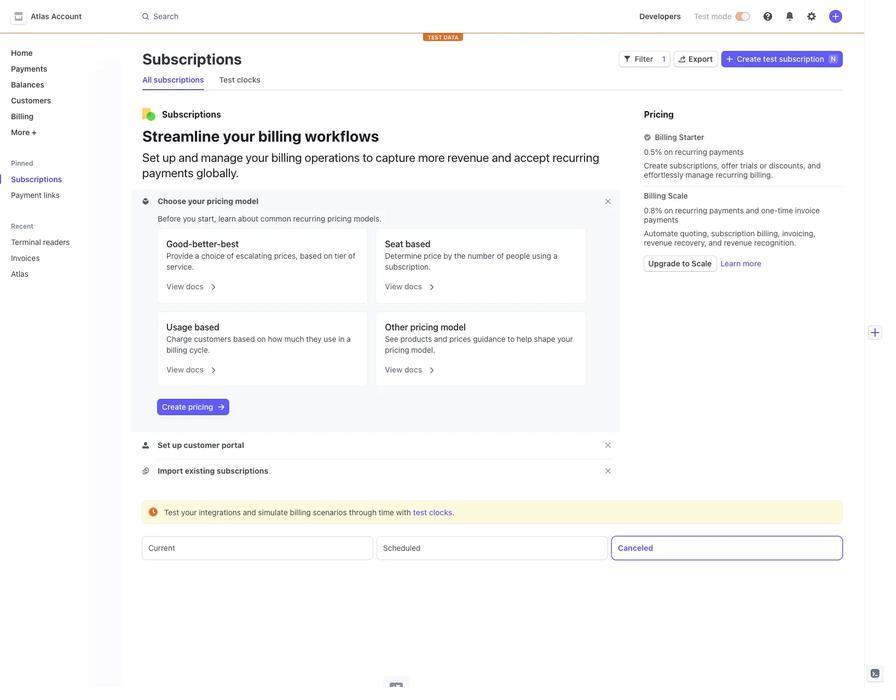 Task type: describe. For each thing, give the bounding box(es) containing it.
create for create pricing
[[162, 403, 186, 412]]

view docs button for seat
[[379, 275, 436, 295]]

good-
[[167, 239, 192, 249]]

billing scale 0.8% on recurring payments and one-time invoice payments automate quoting, subscription billing, invoicing, revenue recovery, and revenue recognition.
[[644, 191, 821, 248]]

1 of from the left
[[227, 251, 234, 261]]

simulate
[[258, 508, 288, 518]]

people
[[506, 251, 531, 261]]

scale inside button
[[692, 259, 712, 268]]

manage inside 0.5% on recurring payments create subscriptions, offer trials or discounts, and effortlessly manage recurring billing.
[[686, 170, 714, 180]]

recurring inside streamline your billing workflows set up and manage your billing operations to capture more revenue and accept recurring payments globally.
[[553, 151, 600, 165]]

to inside streamline your billing workflows set up and manage your billing operations to capture more revenue and accept recurring payments globally.
[[363, 151, 373, 165]]

up inside dropdown button
[[172, 441, 182, 450]]

a inside seat based determine price by the number of people using a subscription.
[[554, 251, 558, 261]]

view docs for other
[[385, 365, 422, 375]]

terminal
[[11, 238, 41, 247]]

set inside dropdown button
[[158, 441, 170, 450]]

view docs button for usage
[[160, 358, 217, 378]]

developers link
[[635, 8, 686, 25]]

pinned
[[11, 159, 33, 168]]

tab list containing all subscriptions
[[138, 70, 843, 90]]

2 horizontal spatial revenue
[[724, 238, 753, 248]]

balances
[[11, 80, 44, 89]]

customer
[[184, 441, 220, 450]]

0 vertical spatial subscriptions
[[142, 50, 242, 68]]

subscriptions link
[[7, 170, 112, 188]]

current button
[[142, 537, 373, 560]]

usage
[[167, 323, 192, 332]]

view docs for usage
[[167, 365, 204, 375]]

recent element
[[0, 233, 120, 283]]

discounts,
[[770, 161, 806, 170]]

much
[[285, 335, 304, 344]]

other pricing model see products and prices guidance to help shape your pricing model.
[[385, 323, 573, 355]]

+
[[32, 128, 37, 137]]

scale inside "billing scale 0.8% on recurring payments and one-time invoice payments automate quoting, subscription billing, invoicing, revenue recovery, and revenue recognition."
[[669, 191, 688, 200]]

more +
[[11, 128, 37, 137]]

accept
[[515, 151, 550, 165]]

and down streamline
[[179, 151, 198, 165]]

terminal readers
[[11, 238, 70, 247]]

based inside seat based determine price by the number of people using a subscription.
[[406, 239, 431, 249]]

recognition.
[[755, 238, 797, 248]]

help image
[[764, 12, 773, 21]]

test clocks link
[[413, 508, 453, 518]]

svg image for set up customer portal
[[142, 443, 149, 449]]

model.
[[412, 346, 436, 355]]

billing.
[[751, 170, 774, 180]]

your for integrations
[[181, 508, 197, 518]]

pricing inside dropdown button
[[207, 197, 233, 206]]

effortlessly
[[644, 170, 684, 180]]

before you start, learn about common recurring pricing models.
[[158, 214, 382, 223]]

view for other pricing model
[[385, 365, 403, 375]]

scenarios
[[313, 508, 347, 518]]

they
[[306, 335, 322, 344]]

payments up automate
[[644, 215, 679, 225]]

number
[[468, 251, 495, 261]]

other
[[385, 323, 408, 332]]

on inside "billing scale 0.8% on recurring payments and one-time invoice payments automate quoting, subscription billing, invoicing, revenue recovery, and revenue recognition."
[[665, 206, 674, 215]]

the
[[454, 251, 466, 261]]

more
[[11, 128, 30, 137]]

through
[[349, 508, 377, 518]]

automate
[[644, 229, 679, 238]]

billing for billing
[[11, 112, 34, 121]]

links
[[44, 191, 60, 200]]

choose your pricing model
[[158, 197, 259, 206]]

customers link
[[7, 91, 112, 110]]

how
[[268, 335, 283, 344]]

balances link
[[7, 76, 112, 94]]

pricing down "see"
[[385, 346, 409, 355]]

and right recovery,
[[709, 238, 722, 248]]

svg image inside choose your pricing model dropdown button
[[142, 198, 149, 205]]

mode
[[712, 12, 732, 21]]

scheduled
[[383, 544, 421, 553]]

set inside streamline your billing workflows set up and manage your billing operations to capture more revenue and accept recurring payments globally.
[[142, 151, 160, 165]]

account
[[51, 12, 82, 21]]

model inside choose your pricing model dropdown button
[[235, 197, 259, 206]]

pricing up products
[[411, 323, 439, 332]]

test for test clocks
[[219, 75, 235, 84]]

atlas account button
[[11, 9, 93, 24]]

export
[[689, 54, 713, 64]]

and left 'simulate'
[[243, 508, 256, 518]]

Search search field
[[136, 6, 445, 27]]

search
[[153, 12, 179, 21]]

0.5%
[[644, 147, 663, 157]]

tier
[[335, 251, 347, 261]]

and left the accept
[[492, 151, 512, 165]]

time for through
[[379, 508, 394, 518]]

on inside good-better-best provide a choice of escalating prices, based on tier of service.
[[324, 251, 333, 261]]

globally.
[[197, 166, 239, 180]]

1 horizontal spatial test
[[764, 54, 778, 64]]

2 of from the left
[[349, 251, 356, 261]]

learn
[[721, 259, 741, 268]]

billing,
[[758, 229, 781, 238]]

test mode
[[695, 12, 732, 21]]

operations
[[305, 151, 360, 165]]

upgrade to scale
[[649, 259, 712, 268]]

n
[[831, 55, 836, 63]]

pricing left models.
[[328, 214, 352, 223]]

guidance
[[473, 335, 506, 344]]

terminal readers link
[[7, 233, 96, 251]]

and inside 0.5% on recurring payments create subscriptions, offer trials or discounts, and effortlessly manage recurring billing.
[[808, 161, 821, 170]]

your for billing
[[223, 127, 255, 145]]

determine
[[385, 251, 422, 261]]

choice
[[201, 251, 225, 261]]

view docs button for other
[[379, 358, 436, 378]]

0.5% on recurring payments create subscriptions, offer trials or discounts, and effortlessly manage recurring billing.
[[644, 147, 821, 180]]

cycle.
[[190, 346, 210, 355]]

view docs button for good-
[[160, 275, 217, 295]]

price
[[424, 251, 442, 261]]

docs for model
[[405, 365, 422, 375]]

choose your pricing model button
[[142, 196, 261, 207]]

clocks inside tab list
[[237, 75, 261, 84]]

1 horizontal spatial revenue
[[644, 238, 673, 248]]

by
[[444, 251, 452, 261]]

pinned element
[[7, 170, 112, 204]]

filter
[[635, 54, 654, 64]]

your inside the other pricing model see products and prices guidance to help shape your pricing model.
[[558, 335, 573, 344]]

docs for best
[[186, 282, 204, 291]]

import
[[158, 467, 183, 476]]

1 horizontal spatial subscription
[[780, 54, 825, 64]]

home
[[11, 48, 33, 58]]

choose
[[158, 197, 186, 206]]

model inside the other pricing model see products and prices guidance to help shape your pricing model.
[[441, 323, 466, 332]]

billing starter
[[655, 133, 705, 142]]

models.
[[354, 214, 382, 223]]

create test subscription
[[738, 54, 825, 64]]

or
[[760, 161, 768, 170]]

based inside good-better-best provide a choice of escalating prices, based on tier of service.
[[300, 251, 322, 261]]

recurring inside "billing scale 0.8% on recurring payments and one-time invoice payments automate quoting, subscription billing, invoicing, revenue recovery, and revenue recognition."
[[676, 206, 708, 215]]

workflows
[[305, 127, 379, 145]]

time for one-
[[778, 206, 794, 215]]

common
[[261, 214, 291, 223]]

good-better-best provide a choice of escalating prices, based on tier of service.
[[167, 239, 356, 272]]

more inside "link"
[[743, 259, 762, 268]]

pricing
[[644, 110, 674, 119]]

capture
[[376, 151, 416, 165]]

shape
[[534, 335, 556, 344]]

subscriptions inside pinned element
[[11, 175, 62, 184]]



Task type: locate. For each thing, give the bounding box(es) containing it.
recurring right common
[[293, 214, 326, 223]]

invoicing,
[[783, 229, 816, 238]]

your inside dropdown button
[[188, 197, 205, 206]]

pricing up set up customer portal
[[188, 403, 213, 412]]

docs down subscription. on the top
[[405, 282, 422, 291]]

0 horizontal spatial model
[[235, 197, 259, 206]]

2 horizontal spatial svg image
[[727, 56, 733, 62]]

0 horizontal spatial scale
[[669, 191, 688, 200]]

your for pricing
[[188, 197, 205, 206]]

svg image inside import existing subscriptions dropdown button
[[142, 468, 149, 475]]

svg image
[[624, 56, 631, 62], [727, 56, 733, 62], [142, 198, 149, 205]]

billing for billing scale 0.8% on recurring payments and one-time invoice payments automate quoting, subscription billing, invoicing, revenue recovery, and revenue recognition.
[[644, 191, 667, 200]]

based up customers
[[195, 323, 220, 332]]

offer
[[722, 161, 739, 170]]

core navigation links element
[[7, 44, 112, 141]]

atlas down invoices
[[11, 269, 28, 279]]

view docs for good-
[[167, 282, 204, 291]]

svg image inside create pricing link
[[218, 404, 224, 411]]

payments
[[11, 64, 47, 73]]

svg image
[[218, 404, 224, 411], [142, 443, 149, 449], [142, 468, 149, 475]]

create inside 0.5% on recurring payments create subscriptions, offer trials or discounts, and effortlessly manage recurring billing.
[[644, 161, 668, 170]]

view docs button down cycle.
[[160, 358, 217, 378]]

on right 0.8%
[[665, 206, 674, 215]]

0 horizontal spatial clocks
[[237, 75, 261, 84]]

based
[[406, 239, 431, 249], [300, 251, 322, 261], [195, 323, 220, 332], [233, 335, 255, 344]]

0 vertical spatial tab list
[[138, 70, 843, 90]]

test down help image at the right of page
[[764, 54, 778, 64]]

0 horizontal spatial of
[[227, 251, 234, 261]]

0 vertical spatial manage
[[201, 151, 243, 165]]

0 vertical spatial test
[[764, 54, 778, 64]]

to left capture
[[363, 151, 373, 165]]

atlas for atlas account
[[31, 12, 49, 21]]

1 horizontal spatial create
[[644, 161, 668, 170]]

1 horizontal spatial svg image
[[624, 56, 631, 62]]

0 vertical spatial model
[[235, 197, 259, 206]]

view for good-better-best
[[167, 282, 184, 291]]

view down charge
[[167, 365, 184, 375]]

docs for charge
[[186, 365, 204, 375]]

up left customer
[[172, 441, 182, 450]]

2 vertical spatial to
[[508, 335, 515, 344]]

to down recovery,
[[683, 259, 690, 268]]

and left one-
[[747, 206, 760, 215]]

2 horizontal spatial test
[[695, 12, 710, 21]]

test left mode
[[695, 12, 710, 21]]

streamline your billing workflows set up and manage your billing operations to capture more revenue and accept recurring payments globally.
[[142, 127, 600, 180]]

invoices link
[[7, 249, 96, 267]]

1 horizontal spatial manage
[[686, 170, 714, 180]]

payments link
[[7, 60, 112, 78]]

0 horizontal spatial subscriptions
[[154, 75, 204, 84]]

set down streamline
[[142, 151, 160, 165]]

0 horizontal spatial more
[[418, 151, 445, 165]]

upgrade to scale button
[[644, 256, 717, 272]]

1 vertical spatial billing
[[655, 133, 678, 142]]

subscriptions up payment links at top
[[11, 175, 62, 184]]

before
[[158, 214, 181, 223]]

and inside the other pricing model see products and prices guidance to help shape your pricing model.
[[434, 335, 448, 344]]

learn more
[[721, 259, 762, 268]]

0 vertical spatial clocks
[[237, 75, 261, 84]]

time left with
[[379, 508, 394, 518]]

1 vertical spatial clocks
[[429, 508, 453, 518]]

a
[[195, 251, 199, 261], [554, 251, 558, 261], [347, 335, 351, 344]]

view down "see"
[[385, 365, 403, 375]]

all subscriptions link
[[138, 72, 208, 88]]

atlas inside button
[[31, 12, 49, 21]]

all
[[142, 75, 152, 84]]

view down subscription. on the top
[[385, 282, 403, 291]]

2 vertical spatial billing
[[644, 191, 667, 200]]

revenue
[[448, 151, 489, 165], [644, 238, 673, 248], [724, 238, 753, 248]]

to inside button
[[683, 259, 690, 268]]

settings image
[[808, 12, 817, 21]]

billing up 0.8%
[[644, 191, 667, 200]]

manage
[[201, 151, 243, 165], [686, 170, 714, 180]]

1 vertical spatial create
[[644, 161, 668, 170]]

2 horizontal spatial of
[[497, 251, 504, 261]]

subscriptions
[[142, 50, 242, 68], [162, 110, 221, 119], [11, 175, 62, 184]]

Search text field
[[136, 6, 445, 27]]

billing up 0.5%
[[655, 133, 678, 142]]

customers
[[11, 96, 51, 105]]

0 vertical spatial up
[[163, 151, 176, 165]]

0 horizontal spatial test
[[164, 508, 179, 518]]

trials
[[741, 161, 758, 170]]

you
[[183, 214, 196, 223]]

view docs down subscription. on the top
[[385, 282, 422, 291]]

more right learn on the right of the page
[[743, 259, 762, 268]]

0 horizontal spatial atlas
[[11, 269, 28, 279]]

recurring left billing.
[[716, 170, 748, 180]]

test right all subscriptions
[[219, 75, 235, 84]]

test
[[764, 54, 778, 64], [413, 508, 427, 518]]

on left 'tier'
[[324, 251, 333, 261]]

recent navigation links element
[[0, 222, 120, 283]]

your
[[223, 127, 255, 145], [246, 151, 269, 165], [188, 197, 205, 206], [558, 335, 573, 344], [181, 508, 197, 518]]

scale down recovery,
[[692, 259, 712, 268]]

on inside usage based charge customers based on how much they use in a billing cycle.
[[257, 335, 266, 344]]

0 horizontal spatial create
[[162, 403, 186, 412]]

time
[[778, 206, 794, 215], [379, 508, 394, 518]]

3 of from the left
[[497, 251, 504, 261]]

tab list containing current
[[142, 537, 843, 560]]

svg image for create test subscription
[[727, 56, 733, 62]]

create up set up customer portal dropdown button
[[162, 403, 186, 412]]

view docs button down service.
[[160, 275, 217, 295]]

billing for billing starter
[[655, 133, 678, 142]]

a inside usage based charge customers based on how much they use in a billing cycle.
[[347, 335, 351, 344]]

more right capture
[[418, 151, 445, 165]]

.
[[453, 508, 455, 518]]

1 vertical spatial more
[[743, 259, 762, 268]]

1 horizontal spatial time
[[778, 206, 794, 215]]

0 vertical spatial create
[[738, 54, 762, 64]]

1 vertical spatial model
[[441, 323, 466, 332]]

payments inside streamline your billing workflows set up and manage your billing operations to capture more revenue and accept recurring payments globally.
[[142, 166, 194, 180]]

svg image inside set up customer portal dropdown button
[[142, 443, 149, 449]]

0 vertical spatial to
[[363, 151, 373, 165]]

payments inside 0.5% on recurring payments create subscriptions, offer trials or discounts, and effortlessly manage recurring billing.
[[710, 147, 744, 157]]

0 horizontal spatial to
[[363, 151, 373, 165]]

a right using
[[554, 251, 558, 261]]

1 vertical spatial up
[[172, 441, 182, 450]]

all subscriptions
[[142, 75, 204, 84]]

seat
[[385, 239, 404, 249]]

2 vertical spatial test
[[164, 508, 179, 518]]

0 vertical spatial atlas
[[31, 12, 49, 21]]

invoice
[[796, 206, 821, 215]]

using
[[533, 251, 552, 261]]

svg image right export
[[727, 56, 733, 62]]

see
[[385, 335, 399, 344]]

0 horizontal spatial revenue
[[448, 151, 489, 165]]

on left how
[[257, 335, 266, 344]]

payments up the offer
[[710, 147, 744, 157]]

test for test mode
[[695, 12, 710, 21]]

1 horizontal spatial subscriptions
[[217, 467, 269, 476]]

create for create test subscription
[[738, 54, 762, 64]]

subscriptions right all
[[154, 75, 204, 84]]

0 horizontal spatial test
[[413, 508, 427, 518]]

view docs button down model.
[[379, 358, 436, 378]]

test right with
[[413, 508, 427, 518]]

model
[[235, 197, 259, 206], [441, 323, 466, 332]]

view down service.
[[167, 282, 184, 291]]

0 vertical spatial test
[[695, 12, 710, 21]]

view docs down model.
[[385, 365, 422, 375]]

payments left one-
[[710, 206, 744, 215]]

0 vertical spatial subscription
[[780, 54, 825, 64]]

subscriptions
[[154, 75, 204, 84], [217, 467, 269, 476]]

and left prices
[[434, 335, 448, 344]]

1 horizontal spatial more
[[743, 259, 762, 268]]

model up about
[[235, 197, 259, 206]]

a right in
[[347, 335, 351, 344]]

on inside 0.5% on recurring payments create subscriptions, offer trials or discounts, and effortlessly manage recurring billing.
[[665, 147, 673, 157]]

1 horizontal spatial model
[[441, 323, 466, 332]]

current
[[148, 544, 175, 553]]

1 vertical spatial svg image
[[142, 443, 149, 449]]

import existing subscriptions button
[[142, 466, 271, 477]]

view docs for seat
[[385, 282, 422, 291]]

streamline
[[142, 127, 220, 145]]

1 horizontal spatial scale
[[692, 259, 712, 268]]

subscriptions inside tab list
[[154, 75, 204, 84]]

view docs down cycle.
[[167, 365, 204, 375]]

atlas left account
[[31, 12, 49, 21]]

recurring right the accept
[[553, 151, 600, 165]]

time left invoice at the top right of page
[[778, 206, 794, 215]]

0 vertical spatial billing
[[11, 112, 34, 121]]

model up prices
[[441, 323, 466, 332]]

create pricing
[[162, 403, 213, 412]]

svg image for import existing subscriptions
[[142, 468, 149, 475]]

based up price
[[406, 239, 431, 249]]

based right prices,
[[300, 251, 322, 261]]

1 horizontal spatial clocks
[[429, 508, 453, 518]]

payment links
[[11, 191, 60, 200]]

svg image for filter
[[624, 56, 631, 62]]

1 horizontal spatial a
[[347, 335, 351, 344]]

2 horizontal spatial to
[[683, 259, 690, 268]]

recovery,
[[675, 238, 707, 248]]

use
[[324, 335, 337, 344]]

atlas
[[31, 12, 49, 21], [11, 269, 28, 279]]

of left people
[[497, 251, 504, 261]]

recent
[[11, 222, 33, 231]]

2 horizontal spatial create
[[738, 54, 762, 64]]

1 vertical spatial atlas
[[11, 269, 28, 279]]

customers
[[194, 335, 231, 344]]

1 vertical spatial to
[[683, 259, 690, 268]]

set up customer portal button
[[142, 440, 246, 451]]

test your integrations and simulate billing scenarios through time with test clocks .
[[164, 508, 455, 518]]

0 horizontal spatial time
[[379, 508, 394, 518]]

view docs down service.
[[167, 282, 204, 291]]

on right 0.5%
[[665, 147, 673, 157]]

with
[[396, 508, 411, 518]]

seat based determine price by the number of people using a subscription.
[[385, 239, 558, 272]]

manage left the offer
[[686, 170, 714, 180]]

atlas inside recent element
[[11, 269, 28, 279]]

quoting,
[[681, 229, 710, 238]]

of down 'best'
[[227, 251, 234, 261]]

1 vertical spatial subscriptions
[[162, 110, 221, 119]]

billing inside usage based charge customers based on how much they use in a billing cycle.
[[167, 346, 187, 355]]

test inside tab list
[[219, 75, 235, 84]]

more
[[418, 151, 445, 165], [743, 259, 762, 268]]

export button
[[675, 51, 718, 67]]

products
[[401, 335, 432, 344]]

subscriptions up all subscriptions
[[142, 50, 242, 68]]

docs down service.
[[186, 282, 204, 291]]

1 vertical spatial time
[[379, 508, 394, 518]]

recurring up subscriptions, in the top of the page
[[676, 147, 708, 157]]

docs down model.
[[405, 365, 422, 375]]

billing inside billing link
[[11, 112, 34, 121]]

about
[[238, 214, 259, 223]]

more inside streamline your billing workflows set up and manage your billing operations to capture more revenue and accept recurring payments globally.
[[418, 151, 445, 165]]

0 vertical spatial subscriptions
[[154, 75, 204, 84]]

2 vertical spatial subscriptions
[[11, 175, 62, 184]]

view docs button down subscription. on the top
[[379, 275, 436, 295]]

up down streamline
[[163, 151, 176, 165]]

of right 'tier'
[[349, 251, 356, 261]]

a inside good-better-best provide a choice of escalating prices, based on tier of service.
[[195, 251, 199, 261]]

1 horizontal spatial atlas
[[31, 12, 49, 21]]

2 horizontal spatial a
[[554, 251, 558, 261]]

subscription.
[[385, 262, 431, 272]]

billing up more +
[[11, 112, 34, 121]]

1 horizontal spatial to
[[508, 335, 515, 344]]

1 horizontal spatial test
[[219, 75, 235, 84]]

pinned navigation links element
[[7, 159, 112, 204]]

set up import
[[158, 441, 170, 450]]

create down 0.5%
[[644, 161, 668, 170]]

billing inside "billing scale 0.8% on recurring payments and one-time invoice payments automate quoting, subscription billing, invoicing, revenue recovery, and revenue recognition."
[[644, 191, 667, 200]]

1 vertical spatial manage
[[686, 170, 714, 180]]

0 horizontal spatial subscription
[[712, 229, 756, 238]]

docs for determine
[[405, 282, 422, 291]]

0 vertical spatial more
[[418, 151, 445, 165]]

up
[[163, 151, 176, 165], [172, 441, 182, 450]]

test up current
[[164, 508, 179, 518]]

svg image left the filter
[[624, 56, 631, 62]]

pricing up learn
[[207, 197, 233, 206]]

tab list
[[138, 70, 843, 90], [142, 537, 843, 560]]

1 vertical spatial set
[[158, 441, 170, 450]]

and right discounts, on the right top of page
[[808, 161, 821, 170]]

billing
[[258, 127, 302, 145], [272, 151, 302, 165], [167, 346, 187, 355], [290, 508, 311, 518]]

portal
[[222, 441, 244, 450]]

a down better-
[[195, 251, 199, 261]]

2 vertical spatial create
[[162, 403, 186, 412]]

atlas for atlas
[[11, 269, 28, 279]]

prices,
[[274, 251, 298, 261]]

1 horizontal spatial of
[[349, 251, 356, 261]]

svg image for create pricing
[[218, 404, 224, 411]]

1 vertical spatial tab list
[[142, 537, 843, 560]]

2 vertical spatial svg image
[[142, 468, 149, 475]]

set up customer portal
[[158, 441, 244, 450]]

manage up globally.
[[201, 151, 243, 165]]

subscription up learn on the right of the page
[[712, 229, 756, 238]]

one-
[[762, 206, 778, 215]]

1 vertical spatial test
[[219, 75, 235, 84]]

start,
[[198, 214, 216, 223]]

recurring up quoting,
[[676, 206, 708, 215]]

canceled button
[[612, 537, 843, 560]]

up inside streamline your billing workflows set up and manage your billing operations to capture more revenue and accept recurring payments globally.
[[163, 151, 176, 165]]

to left help
[[508, 335, 515, 344]]

import existing subscriptions
[[158, 467, 269, 476]]

0 horizontal spatial manage
[[201, 151, 243, 165]]

view
[[167, 282, 184, 291], [385, 282, 403, 291], [167, 365, 184, 375], [385, 365, 403, 375]]

view for seat based
[[385, 282, 403, 291]]

based left how
[[233, 335, 255, 344]]

time inside "billing scale 0.8% on recurring payments and one-time invoice payments automate quoting, subscription billing, invoicing, revenue recovery, and revenue recognition."
[[778, 206, 794, 215]]

0 vertical spatial time
[[778, 206, 794, 215]]

subscriptions up streamline
[[162, 110, 221, 119]]

payments up choose
[[142, 166, 194, 180]]

recurring
[[676, 147, 708, 157], [553, 151, 600, 165], [716, 170, 748, 180], [676, 206, 708, 215], [293, 214, 326, 223]]

1
[[663, 54, 666, 64]]

revenue inside streamline your billing workflows set up and manage your billing operations to capture more revenue and accept recurring payments globally.
[[448, 151, 489, 165]]

0 vertical spatial svg image
[[218, 404, 224, 411]]

in
[[339, 335, 345, 344]]

1 vertical spatial subscriptions
[[217, 467, 269, 476]]

to inside the other pricing model see products and prices guidance to help shape your pricing model.
[[508, 335, 515, 344]]

manage inside streamline your billing workflows set up and manage your billing operations to capture more revenue and accept recurring payments globally.
[[201, 151, 243, 165]]

view for usage based
[[167, 365, 184, 375]]

1 vertical spatial subscription
[[712, 229, 756, 238]]

of inside seat based determine price by the number of people using a subscription.
[[497, 251, 504, 261]]

create pricing link
[[158, 400, 229, 415]]

0 horizontal spatial a
[[195, 251, 199, 261]]

0 vertical spatial scale
[[669, 191, 688, 200]]

subscription left n at the top right
[[780, 54, 825, 64]]

test
[[428, 34, 442, 41]]

0 horizontal spatial svg image
[[142, 198, 149, 205]]

subscriptions inside dropdown button
[[217, 467, 269, 476]]

docs down cycle.
[[186, 365, 204, 375]]

subscription inside "billing scale 0.8% on recurring payments and one-time invoice payments automate quoting, subscription billing, invoicing, revenue recovery, and revenue recognition."
[[712, 229, 756, 238]]

create right export
[[738, 54, 762, 64]]

0 vertical spatial set
[[142, 151, 160, 165]]

1 vertical spatial scale
[[692, 259, 712, 268]]

payments
[[710, 147, 744, 157], [142, 166, 194, 180], [710, 206, 744, 215], [644, 215, 679, 225]]

1 vertical spatial test
[[413, 508, 427, 518]]

payment links link
[[7, 186, 112, 204]]

svg image left choose
[[142, 198, 149, 205]]

scale down effortlessly at the top right
[[669, 191, 688, 200]]

integrations
[[199, 508, 241, 518]]

better-
[[192, 239, 221, 249]]

provide
[[167, 251, 193, 261]]

subscriptions down portal
[[217, 467, 269, 476]]



Task type: vqa. For each thing, say whether or not it's contained in the screenshot.
the Remove WeChat Pay icon
no



